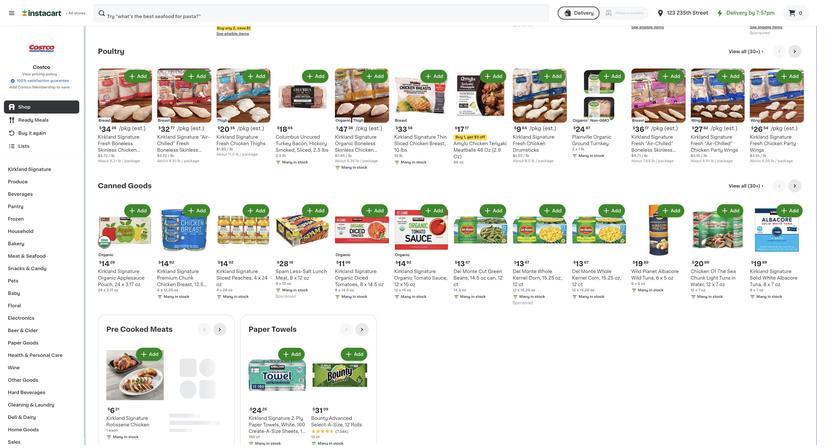 Task type: describe. For each thing, give the bounding box(es) containing it.
package inside kirkland signature fresh "air-chilled" chicken party wings $3.10 / lb about 8.91 lb / package
[[718, 159, 733, 163]]

$3.72 / lb about 8.81 lb / package
[[157, 154, 199, 163]]

0 horizontal spatial costco
[[18, 86, 31, 89]]

14.5 down diced
[[368, 282, 377, 287]]

$ 19 89 for wild
[[633, 260, 649, 267]]

11
[[339, 260, 345, 267]]

12 inside kirkland signature 2-ply paper towels, white, 160 create-a-size sheets, 12 ct
[[301, 429, 305, 434]]

fresh inside kirkland signature "air- chilled" fresh boneless skinless chicken breasts
[[177, 141, 189, 146]]

personal
[[30, 353, 50, 358]]

$20.35 per package (estimated) element
[[217, 125, 271, 134]]

signature for kirkland signature shrimp tray with cocktail sauce & lemon
[[189, 416, 211, 421]]

chicken inside kirkland signature thin sliced chicken breast, 10 lbs 10 lb
[[410, 141, 429, 146]]

signature for kirkland signature 2-ply paper towels, white, 160 create-a-size sheets, 12 ct
[[268, 416, 290, 421]]

& for deli
[[18, 415, 22, 420]]

package inside $4.71 / lb about 7.68 lb / package
[[659, 159, 674, 163]]

kirkland signature shrimp tray with cocktail sauce & lemon
[[169, 416, 225, 434]]

about inside $7.45 / lb about 6.36 lb / package
[[335, 159, 346, 163]]

(30+) for 13
[[748, 184, 761, 188]]

1.3
[[581, 4, 586, 8]]

kirkland for kirkland signature fresh chicken thighs $1.85 / lb about 11.0 lb / package
[[217, 135, 235, 139]]

item badge image
[[98, 236, 111, 249]]

lb right 8.0
[[532, 159, 535, 163]]

kirkland signature link
[[4, 163, 79, 176]]

tuna, inside "wild planet albacore wild tuna, 6 x 5 oz 6 x 5 oz"
[[643, 276, 655, 280]]

/pkg (est.) for 9
[[530, 126, 557, 131]]

2 corn, from the left
[[588, 276, 601, 280]]

$ inside $ 31 09
[[313, 408, 315, 411]]

6.36
[[347, 159, 355, 163]]

hard beverages link
[[4, 386, 79, 399]]

21.5
[[282, 4, 289, 8]]

add button for kirkland signature premium chunk chicken breast, 12.5 oz, 6 ct
[[184, 205, 209, 217]]

organic inside 'kirkland signature organic boneless skinless chicken thighs'
[[335, 141, 353, 146]]

goods for paper goods
[[23, 341, 38, 345]]

/pkg (est.) for 20
[[238, 126, 264, 131]]

lb inside columbus uncured turkey bacon, hickory smoked, sliced, 2.5 lbs 2.5 lb
[[283, 154, 286, 158]]

$ inside the $ 11 06
[[337, 261, 339, 264]]

/ down breasts
[[182, 159, 183, 163]]

kirkland for kirkland signature premium chunk chicken breast, 12.5 oz, 6 ct
[[157, 269, 176, 274]]

$ 26 54
[[752, 126, 769, 133]]

kirkland for kirkland signature rotisserie chicken 1 each
[[106, 416, 125, 421]]

10 inside "$ 28 10"
[[289, 261, 294, 264]]

$17.89 per package (estimated) element
[[169, 407, 227, 415]]

product group containing 26
[[750, 69, 805, 164]]

organic inside plainville  organic ground turnkey 3 x 1 lb
[[594, 135, 612, 139]]

8.56
[[762, 159, 771, 163]]

add for kirkland signature sliced peaches, 4 x 24 oz
[[256, 209, 265, 213]]

snacks & candy link
[[4, 262, 79, 275]]

$ 31 09
[[313, 407, 328, 414]]

about inside the "kirkland signature fresh chicken party wings $3.10 / lb about 8.56 lb / package"
[[750, 159, 761, 163]]

product group containing 9
[[513, 69, 567, 164]]

other goods link
[[4, 374, 79, 386]]

non-
[[591, 119, 600, 122]]

bakery
[[8, 242, 24, 246]]

skinless inside kirkland signature fresh boneless skinless chicken breast
[[98, 148, 117, 152]]

fresh for kirkland signature fresh "air-chilled" chicken party wings $3.10 / lb about 8.91 lb / package
[[691, 141, 704, 146]]

/ right 8.56
[[776, 159, 777, 163]]

3 many in stock button from the left
[[691, 0, 745, 16]]

1 vertical spatial 2,
[[233, 26, 236, 30]]

add for kirkland signature 2-ply paper towels, white, 160 create-a-size sheets, 12 ct
[[291, 352, 301, 357]]

kirkland for kirkland signature sliced peaches, 4 x 24 oz 4 x 24 oz
[[217, 269, 235, 274]]

all for 13
[[742, 184, 747, 188]]

7 down solid
[[757, 288, 759, 292]]

costco logo image
[[27, 34, 56, 63]]

view all (30+) for 13
[[729, 184, 761, 188]]

lb right 8.56
[[771, 159, 775, 163]]

breast inside kirkland signature fresh boneless skinless chicken breast
[[98, 154, 113, 159]]

all stores link
[[22, 4, 86, 22]]

sea
[[728, 269, 736, 274]]

kirkland for kirkland signature fresh "air-chilled" boneless skinless chicken tenderloins
[[632, 135, 650, 139]]

chilled" for chicken
[[715, 141, 733, 146]]

package inside kirkland signature fresh chicken thighs $1.85 / lb about 11.0 lb / package
[[242, 153, 258, 156]]

chilled" inside kirkland signature "air- chilled" fresh boneless skinless chicken breasts
[[157, 141, 175, 146]]

organic up '$ 14 29'
[[99, 253, 113, 257]]

35
[[230, 126, 235, 130]]

oz, inside 'kirkland signature premium chunk chicken breast, 12.5 oz, 6 ct'
[[157, 289, 164, 293]]

pets link
[[4, 275, 79, 287]]

kirkland for kirkland signature organic applesauce pouch, 24 x 3.17 oz 24 x 3.17 oz
[[98, 269, 116, 274]]

breast for 32
[[158, 119, 170, 122]]

lb right 8.81
[[177, 159, 181, 163]]

deli & dairy link
[[4, 411, 79, 424]]

signature for kirkland signature rotisserie chicken 1 each
[[126, 416, 148, 421]]

2 kernel from the left
[[572, 276, 587, 280]]

1 vertical spatial beverages
[[20, 390, 45, 395]]

product group containing 6
[[106, 347, 164, 441]]

paper goods link
[[4, 337, 79, 349]]

$ 14 92 for kirkland signature premium chunk chicken breast, 12.5 oz, 6 ct
[[159, 260, 174, 267]]

signature for kirkland signature fresh "air-chilled" boneless skinless chicken tenderloins
[[651, 135, 673, 139]]

tomatoes,
[[335, 282, 359, 287]]

1 thigh from the left
[[217, 119, 228, 122]]

21
[[115, 408, 119, 411]]

add button for del monte whole kernel corn, 15.25 oz, 12 ct
[[599, 205, 625, 217]]

1 vertical spatial 46
[[454, 161, 459, 164]]

0 vertical spatial 10
[[395, 148, 400, 152]]

(2.28k)
[[181, 5, 195, 9]]

/ right the $7.45
[[346, 154, 348, 158]]

chicken inside chicken of the sea chunk light tuna in water, 12 x 7 oz 12 x 7 oz
[[691, 269, 710, 274]]

add for del monte whole kernel corn, 15.25 oz, 12 ct
[[612, 209, 621, 213]]

beer & cider
[[8, 328, 38, 333]]

62
[[704, 126, 709, 130]]

54
[[764, 126, 769, 130]]

kirkland for kirkland signature shrimp tray with cocktail sauce & lemon
[[169, 416, 188, 421]]

paper for paper towels
[[249, 326, 270, 333]]

47
[[339, 126, 348, 133]]

all stores
[[69, 11, 86, 15]]

snacks & candy
[[8, 266, 46, 271]]

0 vertical spatial beverages
[[8, 192, 33, 196]]

/pkg (est.) for 26
[[771, 126, 798, 131]]

save right to
[[61, 86, 70, 89]]

$ 28 10
[[277, 260, 294, 267]]

save inside the product group
[[653, 20, 661, 23]]

3 monte from the left
[[581, 269, 596, 274]]

0 vertical spatial 5
[[664, 276, 667, 280]]

kirkland for kirkland signature organic boneless skinless chicken thighs
[[335, 135, 354, 139]]

organic up 47
[[336, 119, 351, 122]]

/ down tenderloins at the right of page
[[656, 159, 658, 163]]

oz inside amylu chicken teriyaki meatballs 46 oz   (2.9 oz) 46 oz
[[460, 161, 464, 164]]

17 inside $ 17 17
[[465, 126, 469, 130]]

product group containing 33
[[395, 69, 449, 166]]

see inside the product group
[[632, 26, 639, 29]]

view all (30+) for 24
[[729, 49, 761, 54]]

chunk inside chicken of the sea chunk light tuna in water, 12 x 7 oz 12 x 7 oz
[[691, 276, 706, 280]]

tuna, inside kirkland signature solid white albacore tuna, 8 x 7 oz 8 x 7 oz
[[750, 282, 763, 287]]

1 vertical spatial $1
[[247, 26, 251, 30]]

1 vertical spatial 10
[[395, 154, 399, 158]]

add button for kirkland signature fresh "air-chilled" chicken party wings
[[718, 71, 743, 82]]

add for kirkland signature fresh "air-chilled" boneless skinless chicken tenderloins
[[671, 74, 681, 79]]

add for kirkland signature organic applesauce pouch, 24 x 3.17 oz
[[137, 209, 147, 213]]

8 down tomatoes,
[[335, 288, 338, 292]]

organic inside kirkland signature organic tomato sauce, 12 x 15 oz 12 x 15 oz
[[395, 276, 413, 280]]

lb right 6.36
[[356, 159, 359, 163]]

/ right 8.0
[[536, 159, 538, 163]]

$ inside $ 24 87
[[574, 126, 576, 130]]

8.0
[[525, 159, 531, 163]]

add button for kirkland signature 2-ply paper towels, white, 160 create-a-size sheets, 12 ct
[[279, 348, 304, 360]]

kirkland signature premium chunk chicken breast, 12.5 oz, 6 ct
[[157, 269, 204, 293]]

chicken inside amylu chicken teriyaki meatballs 46 oz   (2.9 oz) 46 oz
[[470, 141, 488, 146]]

lb right 11.0
[[236, 153, 239, 156]]

8 down solid
[[750, 288, 753, 292]]

about inside kirkland signature fresh chicken thighs $1.85 / lb about 11.0 lb / package
[[217, 153, 227, 156]]

uncured
[[301, 135, 320, 139]]

$ 34 26
[[99, 126, 116, 133]]

$3.10 inside kirkland signature fresh "air-chilled" chicken party wings $3.10 / lb about 8.91 lb / package
[[691, 154, 701, 158]]

lb up 8.0
[[526, 154, 529, 158]]

add button for kirkland signature fresh chicken party wings
[[777, 71, 803, 82]]

product group containing 47
[[335, 69, 389, 172]]

each
[[109, 429, 118, 432]]

12 ct
[[311, 435, 320, 439]]

eligible inside the product group
[[640, 26, 653, 29]]

gmo
[[600, 119, 610, 122]]

1 inside kirkland signature rotisserie chicken 1 each
[[106, 429, 108, 432]]

poultry
[[98, 48, 124, 55]]

add for del monte cut green beans, 14.5 oz can, 12 ct
[[493, 209, 503, 213]]

add for plainville  organic ground turnkey
[[612, 74, 621, 79]]

shop link
[[4, 101, 79, 114]]

add button for bounty advanced select-a-size, 12 rolls
[[342, 348, 367, 360]]

2 del from the left
[[513, 269, 521, 274]]

add for kirkland signature thin sliced chicken breast, 10 lbs
[[434, 74, 443, 79]]

skinless inside kirkland signature fresh "air-chilled" boneless skinless chicken tenderloins
[[654, 148, 673, 152]]

lb up 8.81
[[170, 154, 174, 158]]

household
[[8, 229, 33, 234]]

6 inside the product group
[[110, 407, 115, 414]]

add button for kirkland signature "air- chilled" fresh boneless skinless chicken breasts
[[184, 71, 209, 82]]

signature for kirkland signature fresh chicken party wings $3.10 / lb about 8.56 lb / package
[[770, 135, 792, 139]]

(est.) for 36
[[665, 126, 679, 131]]

a- inside bounty advanced select-a-size, 12 rolls
[[328, 423, 333, 427]]

delivery by 7:57pm link
[[716, 9, 775, 17]]

2 horizontal spatial oz,
[[615, 276, 622, 280]]

add for kirkland signature organic boneless skinless chicken thighs
[[375, 74, 384, 79]]

canned
[[98, 182, 126, 189]]

lb inside kirkland signature thin sliced chicken breast, 10 lbs 10 lb
[[399, 154, 403, 158]]

product group containing 32
[[157, 69, 211, 164]]

$ inside $ 26 54
[[752, 126, 754, 130]]

/ up 11.0
[[227, 148, 229, 151]]

$ inside "$ 6 21"
[[108, 408, 110, 411]]

produce
[[8, 180, 28, 184]]

$ inside $ 47 38
[[337, 126, 339, 130]]

25
[[262, 408, 267, 411]]

oz)
[[454, 154, 462, 159]]

signature for kirkland signature organic boneless skinless chicken thighs
[[355, 135, 377, 139]]

1 horizontal spatial 46
[[477, 148, 484, 152]]

package inside $7.45 / lb about 6.36 lb / package
[[363, 159, 378, 163]]

$1.85
[[217, 148, 226, 151]]

$ inside $ 36 17
[[633, 126, 635, 130]]

home goods
[[8, 428, 39, 432]]

chunk inside 'kirkland signature premium chunk chicken breast, 12.5 oz, 6 ct'
[[179, 276, 194, 280]]

14.5 down cut
[[470, 276, 480, 280]]

/pkg (est.) for 36
[[652, 126, 679, 131]]

2 x 21.5 oz
[[276, 4, 295, 8]]

product group containing 31
[[311, 347, 369, 445]]

cleaning & laundry link
[[4, 399, 79, 411]]

a- inside kirkland signature 2-ply paper towels, white, 160 create-a-size sheets, 12 ct
[[266, 429, 272, 434]]

thighs inside 'kirkland signature organic boneless skinless chicken thighs'
[[335, 154, 351, 159]]

kirkland for kirkland signature fresh "air-chilled" chicken party wings $3.10 / lb about 8.91 lb / package
[[691, 135, 710, 139]]

product group containing 11
[[335, 203, 389, 301]]

2 many in stock button from the left
[[454, 0, 508, 10]]

add button for kirkland signature thin sliced chicken breast, 10 lbs
[[421, 71, 447, 82]]

cleaning & laundry
[[8, 403, 54, 407]]

lb right 7.68
[[652, 159, 655, 163]]

& for beer
[[20, 328, 24, 333]]

12 inside del monte cut green beans, 14.5 oz can, 12 ct 14.5 oz
[[498, 276, 503, 280]]

/ right $4.71
[[642, 154, 644, 158]]

1 inside plainville  organic ground turnkey 3 x 1 lb
[[579, 148, 580, 151]]

add for kirkland signature fresh chicken party wings
[[790, 74, 799, 79]]

0 horizontal spatial 3.17
[[107, 288, 113, 292]]

size,
[[333, 423, 344, 427]]

$ inside $ 9 84
[[514, 126, 517, 130]]

6 inside 'kirkland signature premium chunk chicken breast, 12.5 oz, 6 ct'
[[165, 289, 168, 293]]

0 horizontal spatial any
[[225, 26, 232, 30]]

signature for kirkland signature organic applesauce pouch, 24 x 3.17 oz 24 x 3.17 oz
[[118, 269, 140, 274]]

organic up kirkland signature organic tomato sauce, 12 x 15 oz 12 x 15 oz
[[395, 253, 410, 257]]

add button for kirkland signature sliced peaches, 4 x 24 oz
[[243, 205, 269, 217]]

pouch,
[[98, 282, 114, 287]]

product group containing 34
[[98, 69, 152, 164]]

size
[[272, 429, 281, 434]]

eligible inside 'button'
[[402, 19, 416, 23]]

delivery button
[[558, 7, 600, 20]]

kirkland for kirkland signature solid white albacore tuna, 8 x 7 oz 8 x 7 oz
[[750, 269, 769, 274]]

chicken inside 'kirkland signature organic boneless skinless chicken thighs'
[[355, 148, 374, 152]]

columbus
[[276, 135, 299, 139]]

$7.45 / lb about 6.36 lb / package
[[335, 154, 378, 163]]

add costco membership to save
[[9, 86, 70, 89]]

lb right 8.91
[[711, 159, 715, 163]]

/ up 8.81
[[168, 154, 170, 158]]

$ inside '$ 14 29'
[[99, 261, 102, 264]]

fresh for kirkland signature fresh boneless skinless chicken breast
[[98, 141, 111, 146]]

drumsticks
[[513, 148, 539, 152]]

buy inside item carousel region
[[456, 135, 463, 139]]

hard beverages
[[8, 390, 45, 395]]

14.5 down beans,
[[454, 288, 461, 292]]

goods for other goods
[[23, 378, 38, 383]]

add button for kirkland signature organic diced tomatoes, 8 x 14.5 oz
[[362, 205, 387, 217]]

lb up 11.0
[[230, 148, 233, 151]]

8 down less-
[[290, 276, 293, 280]]

/ up 8.91
[[702, 154, 703, 158]]

chicken inside kirkland signature fresh chicken thighs $1.85 / lb about 11.0 lb / package
[[230, 141, 249, 146]]

floral
[[8, 304, 21, 308]]

policy
[[46, 72, 57, 76]]

breast up 33
[[395, 119, 407, 122]]

14 for kirkland signature organic tomato sauce, 12 x 15 oz
[[398, 260, 406, 267]]

2 for 2 x 27.5 oz
[[157, 11, 159, 14]]

add for kirkland signature organic tomato sauce, 12 x 15 oz
[[434, 209, 443, 213]]

$ 14 29
[[99, 260, 115, 267]]

1 vertical spatial view
[[22, 72, 31, 76]]

package inside $3.72 / lb about 9.21 lb / package
[[125, 159, 140, 163]]

1 whole from the left
[[538, 269, 553, 274]]

89 for chicken
[[705, 261, 710, 264]]

0 horizontal spatial 160
[[249, 435, 255, 439]]

$ inside $ 24 25
[[250, 408, 252, 411]]

lb up 6.36
[[348, 154, 352, 158]]

$ inside $ 34 26
[[99, 126, 102, 130]]

$3.10 inside the "kirkland signature fresh chicken party wings $3.10 / lb about 8.56 lb / package"
[[750, 154, 760, 158]]

65
[[288, 126, 293, 130]]

/ down drumsticks
[[524, 154, 525, 158]]

$32.77 per package (estimated) element
[[157, 125, 211, 134]]

& for cleaning
[[30, 403, 34, 407]]

1 many in stock button from the left
[[395, 0, 449, 10]]

chicken inside the "kirkland signature fresh chicken party wings $3.10 / lb about 8.56 lb / package"
[[764, 141, 783, 146]]

lb up 7.68
[[645, 154, 648, 158]]

lb up 8.56
[[763, 154, 767, 158]]

thin
[[437, 135, 447, 139]]

party inside the "kirkland signature fresh chicken party wings $3.10 / lb about 8.56 lb / package"
[[784, 141, 796, 146]]

sliced inside kirkland signature thin sliced chicken breast, 10 lbs 10 lb
[[395, 141, 409, 146]]

lb right the 9.21
[[118, 159, 121, 163]]

1 horizontal spatial oz,
[[556, 276, 562, 280]]

pricing
[[32, 72, 45, 76]]

ct inside del monte cut green beans, 14.5 oz can, 12 ct 14.5 oz
[[454, 282, 459, 287]]

chicken inside kirkland signature "air- chilled" fresh boneless skinless chicken breasts
[[157, 154, 176, 159]]

/ right 6.36
[[360, 159, 362, 163]]

0 horizontal spatial buy any 2, save $1 see eligible items
[[217, 26, 251, 36]]

$ 27 62
[[692, 126, 709, 133]]

stores
[[74, 11, 86, 15]]

$ inside $ 27 62
[[692, 126, 695, 130]]

item carousel region containing canned goods
[[98, 180, 805, 309]]

care
[[51, 353, 63, 358]]

/pkg (est.) for 34
[[119, 126, 146, 131]]

instacart logo image
[[22, 9, 61, 17]]

breast, for premium
[[177, 282, 193, 287]]

& for snacks
[[26, 266, 30, 271]]

add button for amylu chicken teriyaki meatballs 46 oz   (2.9 oz)
[[481, 71, 506, 82]]

applesauce
[[117, 276, 145, 280]]

0 vertical spatial costco
[[33, 65, 50, 70]]

boneless inside kirkland signature fresh boneless skinless chicken breast
[[112, 141, 133, 146]]

0
[[800, 11, 803, 15]]

(est.) for 26
[[784, 126, 798, 131]]

1 horizontal spatial 26
[[754, 126, 763, 133]]

1,
[[464, 135, 466, 139]]

salt
[[303, 269, 312, 274]]

kirkland for kirkland signature fresh chicken party wings $3.10 / lb about 8.56 lb / package
[[750, 135, 769, 139]]

$ 24 25
[[250, 407, 267, 414]]

bakery link
[[4, 238, 79, 250]]

kirkland signature fresh "air-chilled" chicken party wings $3.10 / lb about 8.91 lb / package
[[691, 135, 739, 163]]

1 horizontal spatial 4
[[254, 276, 257, 280]]

(est.) inside $17.89 per package (estimated) element
[[201, 407, 215, 412]]

buy inside buy any 3, save $5 see eligible items
[[751, 20, 758, 23]]

boneless inside 'kirkland signature organic boneless skinless chicken thighs'
[[355, 141, 376, 146]]

0 horizontal spatial 5
[[638, 282, 641, 286]]

eligible inside buy any 3, save $5 see eligible items
[[758, 26, 772, 29]]

$ 20 35
[[218, 126, 235, 133]]

all
[[69, 11, 73, 15]]

add for chicken of the sea chunk light tuna in water, 12 x 7 oz
[[730, 209, 740, 213]]

$ inside $ 20 89
[[692, 261, 695, 264]]

8 down white
[[764, 282, 767, 287]]

/pkg (est.) for 47
[[356, 126, 383, 131]]

paper for paper goods
[[8, 341, 22, 345]]

$47.38 per package (estimated) element
[[335, 125, 389, 134]]

kirkland for kirkland signature 2-ply paper towels, white, 160 create-a-size sheets, 12 ct
[[249, 416, 267, 421]]

13 for add button corresponding to del monte cut green beans, 14.5 oz can, 12 ct
[[458, 260, 465, 267]]

about inside $3.72 / lb about 9.21 lb / package
[[98, 159, 109, 163]]

3
[[572, 148, 575, 151]]

meat
[[8, 254, 20, 258]]

/pkg for 36
[[652, 126, 663, 131]]

0 vertical spatial 15
[[404, 282, 409, 287]]

160 inside kirkland signature 2-ply paper towels, white, 160 create-a-size sheets, 12 ct
[[297, 423, 305, 427]]

$34.26 per package (estimated) element
[[98, 125, 152, 134]]

cooked
[[120, 326, 149, 333]]

& for health
[[25, 353, 28, 358]]

7 down white
[[772, 282, 774, 287]]

/pkg inside $17.89 per package (estimated) element
[[188, 407, 200, 412]]

34
[[102, 126, 111, 133]]

/ right 11.0
[[240, 153, 241, 156]]

3 67 from the left
[[584, 261, 589, 264]]

about inside kirkland signature fresh "air-chilled" chicken party wings $3.10 / lb about 8.91 lb / package
[[691, 159, 702, 163]]

26 inside $ 34 26
[[112, 126, 116, 130]]

7 down the water,
[[699, 288, 701, 292]]

14.5 down tomatoes,
[[342, 288, 349, 292]]

package inside the "kirkland signature fresh chicken party wings $3.10 / lb about 8.56 lb / package"
[[778, 159, 793, 163]]

beans,
[[454, 276, 469, 280]]

items inside see eligible items 'button'
[[417, 19, 427, 23]]

2 13 from the left
[[517, 260, 524, 267]]

chicken inside kirkland signature rotisserie chicken 1 each
[[131, 423, 149, 427]]

0 button
[[783, 5, 810, 21]]

service type group
[[558, 7, 649, 20]]

sheets,
[[282, 429, 299, 434]]

cider
[[25, 328, 38, 333]]

kirkland signature organic boneless skinless chicken thighs
[[335, 135, 377, 159]]



Task type: vqa. For each thing, say whether or not it's contained in the screenshot.
package in $3.72 / Lb About 9.21 Lb / Package
yes



Task type: locate. For each thing, give the bounding box(es) containing it.
(est.) for 32
[[190, 126, 204, 131]]

(est.) right 38
[[369, 126, 383, 131]]

1 $ 14 92 from the left
[[159, 260, 174, 267]]

package right 8.0
[[538, 159, 554, 163]]

add for kirkland signature fresh chicken drumsticks
[[552, 74, 562, 79]]

/pkg for 26
[[771, 126, 783, 131]]

home
[[8, 428, 22, 432]]

deli & dairy
[[8, 415, 36, 420]]

kirkland inside the "kirkland signature fresh chicken party wings $3.10 / lb about 8.56 lb / package"
[[750, 135, 769, 139]]

5 fresh from the left
[[632, 141, 644, 146]]

boneless inside kirkland signature fresh "air-chilled" boneless skinless chicken tenderloins
[[632, 148, 653, 152]]

1 vertical spatial sliced
[[217, 276, 231, 280]]

2.5 down "hickory"
[[314, 148, 321, 152]]

4 skinless from the left
[[654, 148, 673, 152]]

signature up white
[[770, 269, 792, 274]]

signature for kirkland signature organic tomato sauce, 12 x 15 oz 12 x 15 oz
[[414, 269, 436, 274]]

1 13 from the left
[[458, 260, 465, 267]]

$3.72 for 34
[[98, 154, 108, 158]]

1 horizontal spatial 1
[[579, 148, 580, 151]]

1 horizontal spatial 92
[[229, 261, 234, 264]]

beverages up cleaning & laundry
[[20, 390, 45, 395]]

paper up create- on the left bottom
[[249, 423, 262, 427]]

0 horizontal spatial thighs
[[250, 141, 266, 146]]

save right 3,
[[771, 20, 780, 23]]

add for kirkland signature fresh "air-chilled" chicken party wings
[[730, 74, 740, 79]]

0 vertical spatial item carousel region
[[98, 45, 805, 174]]

ct inside 'kirkland signature premium chunk chicken breast, 12.5 oz, 6 ct'
[[169, 289, 174, 293]]

x inside button
[[279, 4, 281, 8]]

boneless up 8.81
[[157, 148, 178, 152]]

add button for del monte cut green beans, 14.5 oz can, 12 ct
[[481, 205, 506, 217]]

(2.9
[[492, 148, 501, 152]]

view all (30+) button for 24
[[727, 45, 768, 58]]

/pkg right 62
[[711, 126, 723, 131]]

kirkland inside kirkland signature shrimp tray with cocktail sauce & lemon
[[169, 416, 188, 421]]

pantry link
[[4, 200, 79, 213]]

product group containing 28
[[276, 203, 330, 300]]

chilled" for boneless
[[656, 141, 674, 146]]

view all (30+) button
[[727, 45, 768, 58], [727, 180, 768, 193]]

lunch
[[313, 269, 327, 274]]

1 del monte whole kernel corn, 15.25 oz, 12 ct 12 x 15.25 oz from the left
[[513, 269, 562, 292]]

14 for kirkland signature sliced peaches, 4 x 24 oz
[[220, 260, 228, 267]]

2 $ 19 89 from the left
[[752, 260, 768, 267]]

fresh inside kirkland signature fresh boneless skinless chicken breast
[[98, 141, 111, 146]]

2 vertical spatial paper
[[249, 423, 262, 427]]

fresh for kirkland signature fresh chicken thighs $1.85 / lb about 11.0 lb / package
[[217, 141, 229, 146]]

product group containing 2 x 21.5 oz
[[276, 0, 330, 22]]

1 del from the left
[[454, 269, 462, 274]]

signature inside kirkland signature organic diced tomatoes, 8 x 14.5 oz 8 x 14.5 oz
[[355, 269, 377, 274]]

less-
[[290, 269, 303, 274]]

1 92 from the left
[[169, 261, 174, 264]]

delivery down 1.3
[[575, 11, 594, 15]]

hard
[[8, 390, 19, 395]]

0 horizontal spatial $ 19 89
[[633, 260, 649, 267]]

(est.) up kirkland signature fresh chicken thighs $1.85 / lb about 11.0 lb / package at the top left of the page
[[251, 126, 264, 131]]

0 vertical spatial 46
[[477, 148, 484, 152]]

26 left 54
[[754, 126, 763, 133]]

1 horizontal spatial 5
[[664, 276, 667, 280]]

"air- up $4.71 / lb about 7.68 lb / package
[[646, 141, 656, 146]]

1 $ 13 67 from the left
[[455, 260, 470, 267]]

2 skinless from the left
[[180, 148, 198, 152]]

0 vertical spatial 4
[[254, 276, 257, 280]]

package right 8.91
[[718, 159, 733, 163]]

product group containing 36
[[632, 69, 686, 164]]

many
[[401, 4, 411, 8], [460, 4, 471, 8], [104, 11, 115, 14], [579, 11, 589, 14], [638, 11, 649, 14], [698, 11, 708, 14], [757, 11, 767, 14], [164, 17, 174, 21], [579, 154, 589, 158], [282, 161, 293, 164], [401, 161, 411, 164], [342, 166, 352, 169], [282, 288, 293, 292], [638, 288, 649, 292], [164, 295, 174, 299], [223, 295, 233, 299], [342, 295, 352, 299], [401, 295, 411, 299], [460, 295, 471, 299], [520, 295, 530, 299], [579, 295, 589, 299], [698, 295, 708, 299], [757, 295, 767, 299], [113, 435, 123, 439]]

1 vertical spatial 2.5
[[276, 154, 282, 158]]

2 view all (30+) button from the top
[[727, 180, 768, 193]]

1 horizontal spatial corn,
[[588, 276, 601, 280]]

paper goods
[[8, 341, 38, 345]]

10
[[395, 148, 400, 152], [395, 154, 399, 158], [289, 261, 294, 264]]

package right 6.36
[[363, 159, 378, 163]]

chicken down $ 20 89
[[691, 269, 710, 274]]

paper inside paper goods link
[[8, 341, 22, 345]]

in
[[412, 4, 416, 8], [472, 4, 475, 8], [116, 11, 119, 14], [590, 11, 594, 14], [650, 11, 653, 14], [709, 11, 712, 14], [768, 11, 772, 14], [175, 17, 178, 21], [590, 154, 594, 158], [294, 161, 297, 164], [412, 161, 416, 164], [353, 166, 356, 169], [732, 276, 736, 280], [294, 288, 297, 292], [650, 288, 653, 292], [175, 295, 178, 299], [234, 295, 238, 299], [353, 295, 356, 299], [412, 295, 416, 299], [472, 295, 475, 299], [531, 295, 534, 299], [590, 295, 594, 299], [709, 295, 712, 299], [768, 295, 772, 299], [124, 435, 127, 439]]

1 vertical spatial 5
[[638, 282, 641, 286]]

add for kirkland signature "air- chilled" fresh boneless skinless chicken breasts
[[197, 74, 206, 79]]

0 horizontal spatial albacore
[[659, 269, 679, 274]]

bounty
[[311, 416, 328, 421]]

1 horizontal spatial monte
[[522, 269, 537, 274]]

1 horizontal spatial party
[[784, 141, 796, 146]]

/pkg (est.) inside $20.35 per package (estimated) element
[[238, 126, 264, 131]]

/ up 8.56
[[761, 154, 762, 158]]

0 horizontal spatial 2.5
[[276, 154, 282, 158]]

signature for kirkland signature premium chunk chicken breast, 12.5 oz, 6 ct
[[177, 269, 199, 274]]

(est.) for 9
[[543, 126, 557, 131]]

$ 47 38
[[337, 126, 353, 133]]

$ 14 92
[[159, 260, 174, 267], [218, 260, 234, 267], [396, 260, 412, 267]]

organic up the $ 11 06
[[336, 253, 351, 257]]

chicken up $3.72 / lb about 9.21 lb / package
[[118, 148, 137, 152]]

thighs inside kirkland signature fresh chicken thighs $1.85 / lb about 11.0 lb / package
[[250, 141, 266, 146]]

/pkg for 9
[[530, 126, 542, 131]]

0 vertical spatial wild
[[632, 269, 642, 274]]

1 horizontal spatial 67
[[525, 261, 530, 264]]

20 up the water,
[[695, 260, 704, 267]]

92 for kirkland signature premium chunk chicken breast, 12.5 oz, 6 ct
[[169, 261, 174, 264]]

2 del monte whole kernel corn, 15.25 oz, 12 ct 12 x 15.25 oz from the left
[[572, 269, 622, 292]]

Search field
[[94, 5, 549, 22]]

2 monte from the left
[[522, 269, 537, 274]]

fresh for kirkland signature fresh "air-chilled" boneless skinless chicken tenderloins
[[632, 141, 644, 146]]

6
[[656, 276, 659, 280], [632, 282, 634, 286], [157, 288, 160, 292], [165, 289, 168, 293], [110, 407, 115, 414]]

$4.71
[[632, 154, 641, 158]]

2 lbs from the left
[[401, 148, 408, 152]]

add for wild planet albacore wild tuna, 6 x 5 oz
[[671, 209, 681, 213]]

1 horizontal spatial 20
[[695, 260, 704, 267]]

(est.) for 27
[[724, 126, 738, 131]]

lb up 8.91
[[704, 154, 707, 158]]

kirkland inside kirkland signature organic diced tomatoes, 8 x 14.5 oz 8 x 14.5 oz
[[335, 269, 354, 274]]

rolls
[[351, 423, 362, 427]]

123 235th street button
[[657, 4, 709, 22]]

about inside $4.71 / lb about 7.68 lb / package
[[632, 159, 643, 163]]

0 horizontal spatial $3.72
[[98, 154, 108, 158]]

fresh inside kirkland signature fresh chicken drumsticks $1.23 / lb about 8.0 lb / package
[[513, 141, 526, 146]]

18
[[280, 126, 287, 133]]

0 horizontal spatial 67
[[466, 261, 470, 264]]

1 vertical spatial albacore
[[778, 276, 798, 280]]

breast, inside kirkland signature thin sliced chicken breast, 10 lbs 10 lb
[[430, 141, 446, 146]]

0 vertical spatial (30+)
[[748, 49, 761, 54]]

signature inside 'kirkland signature premium chunk chicken breast, 12.5 oz, 6 ct'
[[177, 269, 199, 274]]

0 horizontal spatial breast,
[[177, 282, 193, 287]]

sliced inside kirkland signature sliced peaches, 4 x 24 oz 4 x 24 oz
[[217, 276, 231, 280]]

0 horizontal spatial 20
[[220, 126, 230, 133]]

"air- inside kirkland signature fresh "air-chilled" chicken party wings $3.10 / lb about 8.91 lb / package
[[705, 141, 715, 146]]

signature inside kirkland signature fresh chicken thighs $1.85 / lb about 11.0 lb / package
[[236, 135, 258, 139]]

any inside the product group
[[641, 20, 647, 23]]

1 horizontal spatial 13
[[517, 260, 524, 267]]

sauce,
[[432, 276, 448, 280]]

1 view all (30+) button from the top
[[727, 45, 768, 58]]

1 skinless from the left
[[98, 148, 117, 152]]

3 89 from the left
[[763, 261, 768, 264]]

add button for wild planet albacore wild tuna, 6 x 5 oz
[[659, 205, 684, 217]]

signature for kirkland signature fresh chicken drumsticks $1.23 / lb about 8.0 lb / package
[[533, 135, 555, 139]]

a- down towels,
[[266, 429, 272, 434]]

product group containing 2 x 20.35 oz
[[632, 0, 686, 30]]

add button for kirkland signature fresh boneless skinless chicken breast
[[125, 71, 150, 82]]

pre
[[106, 326, 119, 333]]

organic inside kirkland signature organic diced tomatoes, 8 x 14.5 oz 8 x 14.5 oz
[[335, 276, 353, 280]]

7 down light on the right of page
[[716, 282, 719, 287]]

plainville
[[572, 135, 592, 139]]

32
[[161, 126, 170, 133]]

7 fresh from the left
[[750, 141, 763, 146]]

fresh inside kirkland signature fresh "air-chilled" chicken party wings $3.10 / lb about 8.91 lb / package
[[691, 141, 704, 146]]

1 horizontal spatial tuna,
[[750, 282, 763, 287]]

kirkland for kirkland signature fresh boneless skinless chicken breast
[[98, 135, 116, 139]]

19 up planet
[[635, 260, 643, 267]]

$ 19 89 up solid
[[752, 260, 768, 267]]

1 horizontal spatial $ 14 92
[[218, 260, 234, 267]]

0 horizontal spatial monte
[[463, 269, 478, 274]]

0 horizontal spatial 1
[[106, 429, 108, 432]]

3 14 from the left
[[220, 260, 228, 267]]

breast, inside 'kirkland signature premium chunk chicken breast, 12.5 oz, 6 ct'
[[177, 282, 193, 287]]

2 item carousel region from the top
[[98, 180, 805, 309]]

1 horizontal spatial chilled"
[[656, 141, 674, 146]]

1 horizontal spatial whole
[[597, 269, 612, 274]]

/pkg (est.) inside $36.17 per package (estimated) 'element'
[[652, 126, 679, 131]]

product group
[[217, 0, 271, 37], [276, 0, 330, 22], [395, 0, 449, 24], [513, 0, 567, 29], [632, 0, 686, 30], [750, 0, 805, 37], [98, 69, 152, 164], [157, 69, 211, 164], [217, 69, 271, 157], [276, 69, 330, 166], [335, 69, 389, 172], [395, 69, 449, 166], [454, 69, 508, 165], [513, 69, 567, 164], [572, 69, 627, 160], [632, 69, 686, 164], [691, 69, 745, 164], [750, 69, 805, 164], [98, 203, 152, 293], [157, 203, 211, 301], [217, 203, 271, 301], [276, 203, 330, 300], [335, 203, 389, 301], [395, 203, 449, 301], [454, 203, 508, 301], [513, 203, 567, 307], [572, 203, 627, 301], [632, 203, 686, 294], [691, 203, 745, 301], [750, 203, 805, 301], [106, 347, 164, 441], [169, 347, 227, 445], [249, 347, 306, 445], [311, 347, 369, 445]]

2 horizontal spatial 89
[[763, 261, 768, 264]]

$ inside $ 32 77
[[159, 126, 161, 130]]

92 for kirkland signature organic tomato sauce, 12 x 15 oz
[[407, 261, 412, 264]]

1 vertical spatial thighs
[[335, 154, 351, 159]]

chicken inside kirkland signature fresh chicken drumsticks $1.23 / lb about 8.0 lb / package
[[527, 141, 546, 146]]

/pkg (est.) inside $47.38 per package (estimated) element
[[356, 126, 383, 131]]

2 x 20.35 oz
[[632, 4, 654, 8]]

signature for kirkland signature sliced peaches, 4 x 24 oz 4 x 24 oz
[[236, 269, 258, 274]]

oz inside button
[[290, 4, 295, 8]]

/pkg inside $9.84 per package (estimated) element
[[530, 126, 542, 131]]

1 horizontal spatial $3.10
[[750, 154, 760, 158]]

/pkg for 34
[[119, 126, 131, 131]]

84
[[522, 126, 527, 130]]

$ inside "$ 28 10"
[[277, 261, 280, 264]]

paper left towels
[[249, 326, 270, 333]]

kirkland for kirkland signature organic tomato sauce, 12 x 15 oz 12 x 15 oz
[[395, 269, 413, 274]]

peaches,
[[232, 276, 253, 280]]

2 wing from the left
[[751, 119, 761, 122]]

2 whole from the left
[[597, 269, 612, 274]]

$ inside $ 33 58
[[396, 126, 398, 130]]

2 horizontal spatial 67
[[584, 261, 589, 264]]

street
[[693, 10, 709, 15]]

signature inside kirkland signature organic tomato sauce, 12 x 15 oz 12 x 15 oz
[[414, 269, 436, 274]]

2 horizontal spatial "air-
[[705, 141, 715, 146]]

0 horizontal spatial 2,
[[233, 26, 236, 30]]

other goods
[[8, 378, 38, 383]]

add button for kirkland signature organic applesauce pouch, 24 x 3.17 oz
[[125, 205, 150, 217]]

8.81
[[169, 159, 176, 163]]

20 for $ 20 35
[[220, 126, 230, 133]]

package right the 9.21
[[125, 159, 140, 163]]

1 lbs from the left
[[322, 148, 329, 152]]

kirkland signature thin sliced chicken breast, 10 lbs 10 lb
[[395, 135, 447, 158]]

3 fresh from the left
[[217, 141, 229, 146]]

2 wings from the left
[[750, 148, 765, 152]]

product group containing 27
[[691, 69, 745, 164]]

2 14 from the left
[[161, 260, 169, 267]]

signature down $27.62 per package (estimated) element
[[711, 135, 733, 139]]

1 vertical spatial 15
[[402, 288, 406, 292]]

breast, down thin
[[430, 141, 446, 146]]

3 skinless from the left
[[335, 148, 354, 152]]

3 del from the left
[[572, 269, 580, 274]]

chilled" inside kirkland signature fresh "air-chilled" boneless skinless chicken tenderloins
[[656, 141, 674, 146]]

see eligible items
[[395, 19, 427, 23]]

see
[[395, 19, 402, 23], [632, 26, 639, 29], [750, 26, 757, 29], [217, 32, 224, 36]]

boneless inside kirkland signature "air- chilled" fresh boneless skinless chicken breasts
[[157, 148, 178, 152]]

breast up 32
[[158, 119, 170, 122]]

$ 32 77
[[159, 126, 175, 133]]

/pkg (est.) for 32
[[178, 126, 204, 131]]

2 $ 14 92 from the left
[[218, 260, 234, 267]]

/pkg for 47
[[356, 126, 367, 131]]

/pkg inside $36.17 per package (estimated) 'element'
[[652, 126, 663, 131]]

2 $ 13 67 from the left
[[514, 260, 530, 267]]

0 horizontal spatial 4
[[217, 288, 219, 292]]

rotisserie
[[106, 423, 129, 427]]

membership
[[32, 86, 56, 89]]

0 horizontal spatial 89
[[644, 261, 649, 264]]

26 right 34 on the left of the page
[[112, 126, 116, 130]]

$3.72 down 34 on the left of the page
[[98, 154, 108, 158]]

/pkg (est.) right '35'
[[238, 126, 264, 131]]

89 up planet
[[644, 261, 649, 264]]

1 vertical spatial 160
[[249, 435, 255, 439]]

sliced,
[[297, 148, 312, 152]]

signature up produce link
[[28, 167, 51, 172]]

& right deli
[[18, 415, 22, 420]]

$27.62 per package (estimated) element
[[691, 125, 745, 134]]

14 left 29
[[102, 260, 110, 267]]

& up dairy
[[30, 403, 34, 407]]

wings inside the "kirkland signature fresh chicken party wings $3.10 / lb about 8.56 lb / package"
[[750, 148, 765, 152]]

12.5
[[195, 282, 204, 287]]

$3.10 down $ 26 54
[[750, 154, 760, 158]]

0 vertical spatial 3.17
[[126, 282, 134, 287]]

beverages
[[8, 192, 33, 196], [20, 390, 45, 395]]

add for kirkland signature solid white albacore tuna, 8 x 7 oz
[[790, 209, 799, 213]]

31
[[315, 407, 323, 414]]

0 horizontal spatial lbs
[[322, 148, 329, 152]]

ready
[[18, 118, 33, 122]]

1 wings from the left
[[724, 148, 739, 152]]

add for bounty advanced select-a-size, 12 rolls
[[354, 352, 364, 357]]

92 for kirkland signature sliced peaches, 4 x 24 oz
[[229, 261, 234, 264]]

items inside buy any 3, save $5 see eligible items
[[773, 26, 783, 29]]

1 horizontal spatial any
[[641, 20, 647, 23]]

oz,
[[556, 276, 562, 280], [615, 276, 622, 280], [157, 289, 164, 293]]

about inside kirkland signature fresh chicken drumsticks $1.23 / lb about 8.0 lb / package
[[513, 159, 524, 163]]

albacore inside kirkland signature solid white albacore tuna, 8 x 7 oz 8 x 7 oz
[[778, 276, 798, 280]]

x inside plainville  organic ground turnkey 3 x 1 lb
[[576, 148, 578, 151]]

89 inside $ 20 89
[[705, 261, 710, 264]]

add button
[[125, 71, 150, 82], [184, 71, 209, 82], [243, 71, 269, 82], [303, 71, 328, 82], [362, 71, 387, 82], [421, 71, 447, 82], [481, 71, 506, 82], [540, 71, 565, 82], [599, 71, 625, 82], [659, 71, 684, 82], [718, 71, 743, 82], [777, 71, 803, 82], [125, 205, 150, 217], [184, 205, 209, 217], [243, 205, 269, 217], [303, 205, 328, 217], [362, 205, 387, 217], [421, 205, 447, 217], [481, 205, 506, 217], [540, 205, 565, 217], [599, 205, 625, 217], [659, 205, 684, 217], [718, 205, 743, 217], [777, 205, 803, 217], [137, 348, 162, 360], [279, 348, 304, 360], [342, 348, 367, 360]]

add button for plainville  organic ground turnkey
[[599, 71, 625, 82]]

2 chunk from the left
[[691, 276, 706, 280]]

2 (30+) from the top
[[748, 184, 761, 188]]

$ 9 84
[[514, 126, 527, 133]]

46 left oz
[[477, 148, 484, 152]]

kirkland signature
[[8, 167, 51, 172]]

2 fresh from the left
[[177, 141, 189, 146]]

lbs inside kirkland signature thin sliced chicken breast, 10 lbs 10 lb
[[401, 148, 408, 152]]

(est.) inside $9.84 per package (estimated) element
[[543, 126, 557, 131]]

cut
[[479, 269, 487, 274]]

kirkland inside kirkland signature thin sliced chicken breast, 10 lbs 10 lb
[[395, 135, 413, 139]]

add button for kirkland signature organic tomato sauce, 12 x 15 oz
[[421, 205, 447, 217]]

& for meat
[[21, 254, 25, 258]]

7.68
[[644, 159, 651, 163]]

1 wild from the top
[[632, 269, 642, 274]]

breast for 36
[[632, 119, 645, 122]]

1 $3.72 from the left
[[98, 154, 108, 158]]

package inside kirkland signature fresh chicken drumsticks $1.23 / lb about 8.0 lb / package
[[538, 159, 554, 163]]

signature inside kirkland signature solid white albacore tuna, 8 x 7 oz 8 x 7 oz
[[770, 269, 792, 274]]

1 horizontal spatial breast,
[[430, 141, 446, 146]]

item carousel region containing poultry
[[98, 45, 805, 174]]

0 horizontal spatial whole
[[538, 269, 553, 274]]

1 horizontal spatial 160
[[297, 423, 305, 427]]

lb up the 9.21
[[111, 154, 115, 158]]

/ up the 9.21
[[109, 154, 110, 158]]

beer & cider link
[[4, 324, 79, 337]]

2 for 2 x 20.35 oz
[[632, 4, 634, 8]]

1 horizontal spatial wings
[[750, 148, 765, 152]]

0 horizontal spatial $3.10
[[691, 154, 701, 158]]

33
[[398, 126, 407, 133]]

signature inside kirkland signature "air- chilled" fresh boneless skinless chicken breasts
[[177, 135, 199, 139]]

1 kernel from the left
[[513, 276, 528, 280]]

2 67 from the left
[[525, 261, 530, 264]]

kirkland inside kirkland signature fresh "air-chilled" chicken party wings $3.10 / lb about 8.91 lb / package
[[691, 135, 710, 139]]

13 for del monte whole kernel corn, 15.25 oz, 12 ct's add button
[[576, 260, 584, 267]]

0 horizontal spatial 26
[[112, 126, 116, 130]]

diced
[[355, 276, 368, 280]]

1 vertical spatial (30+)
[[748, 184, 761, 188]]

costco
[[33, 65, 50, 70], [18, 86, 31, 89]]

0 vertical spatial view all (30+)
[[729, 49, 761, 54]]

tuna, down planet
[[643, 276, 655, 280]]

1 fresh from the left
[[98, 141, 111, 146]]

1 horizontal spatial buy any 2, save $1 see eligible items
[[632, 20, 666, 29]]

1 (30+) from the top
[[748, 49, 761, 54]]

/pkg up tray
[[188, 407, 200, 412]]

2 89 from the left
[[705, 261, 710, 264]]

1 horizontal spatial albacore
[[778, 276, 798, 280]]

goods inside paper goods link
[[23, 341, 38, 345]]

chicken inside kirkland signature fresh "air-chilled" chicken party wings $3.10 / lb about 8.91 lb / package
[[691, 148, 710, 152]]

signature down $47.38 per package (estimated) element
[[355, 135, 377, 139]]

1 all from the top
[[742, 49, 747, 54]]

view for 33
[[729, 49, 741, 54]]

1 monte from the left
[[463, 269, 478, 274]]

signature for kirkland signature fresh "air-chilled" chicken party wings $3.10 / lb about 8.91 lb / package
[[711, 135, 733, 139]]

view
[[729, 49, 741, 54], [22, 72, 31, 76], [729, 184, 741, 188]]

0 horizontal spatial tuna,
[[643, 276, 655, 280]]

0 vertical spatial albacore
[[659, 269, 679, 274]]

breast up 34 on the left of the page
[[99, 119, 111, 122]]

$ 14 92 for kirkland signature organic tomato sauce, 12 x 15 oz
[[396, 260, 412, 267]]

1 horizontal spatial 2
[[276, 4, 278, 8]]

wings down $27.62 per package (estimated) element
[[724, 148, 739, 152]]

2 wild from the top
[[632, 276, 642, 280]]

0 vertical spatial 2.5
[[314, 148, 321, 152]]

item carousel region
[[98, 45, 805, 174], [98, 180, 805, 309]]

/pkg (est.) right 84
[[530, 126, 557, 131]]

1 vertical spatial costco
[[18, 86, 31, 89]]

3 chilled" from the left
[[715, 141, 733, 146]]

3 $ 13 67 from the left
[[574, 260, 589, 267]]

/pkg inside $27.62 per package (estimated) element
[[711, 126, 723, 131]]

100% satisfaction guarantee button
[[10, 77, 73, 84]]

0 vertical spatial paper
[[249, 326, 270, 333]]

/ right 8.91
[[715, 159, 717, 163]]

3 92 from the left
[[407, 261, 412, 264]]

0 horizontal spatial corn,
[[529, 276, 541, 280]]

0 vertical spatial sliced
[[395, 141, 409, 146]]

0 horizontal spatial 13
[[458, 260, 465, 267]]

add for amylu chicken teriyaki meatballs 46 oz   (2.9 oz)
[[493, 74, 503, 79]]

123 235th street
[[668, 10, 709, 15]]

wing for 27
[[692, 119, 701, 122]]

6 fresh from the left
[[691, 141, 704, 146]]

kirkland inside kirkland signature organic tomato sauce, 12 x 15 oz 12 x 15 oz
[[395, 269, 413, 274]]

signature for kirkland signature solid white albacore tuna, 8 x 7 oz 8 x 7 oz
[[770, 269, 792, 274]]

breast, for thin
[[430, 141, 446, 146]]

1 vertical spatial item carousel region
[[98, 180, 805, 309]]

wing up 27
[[692, 119, 701, 122]]

1 vertical spatial 1
[[106, 429, 108, 432]]

2 (53) from the left
[[537, 5, 545, 9]]

breast for 34
[[99, 119, 111, 122]]

1 horizontal spatial thighs
[[335, 154, 351, 159]]

$36.17 per package (estimated) element
[[632, 125, 686, 134]]

by
[[749, 10, 756, 15]]

0 vertical spatial all
[[742, 49, 747, 54]]

1 view all (30+) from the top
[[729, 49, 761, 54]]

89 up light on the right of page
[[705, 261, 710, 264]]

tenderloins
[[652, 154, 678, 159]]

signature for kirkland signature "air- chilled" fresh boneless skinless chicken breasts
[[177, 135, 199, 139]]

0 vertical spatial 2,
[[648, 20, 652, 23]]

4 many in stock button from the left
[[750, 0, 805, 16]]

89 for kirkland
[[763, 261, 768, 264]]

$26.54 per package (estimated) element
[[750, 125, 805, 134]]

fresh inside kirkland signature fresh "air-chilled" boneless skinless chicken tenderloins
[[632, 141, 644, 146]]

chicken up 11.0
[[230, 141, 249, 146]]

1 chunk from the left
[[179, 276, 194, 280]]

chicken inside kirkland signature fresh "air-chilled" boneless skinless chicken tenderloins
[[632, 154, 651, 159]]

lbs down "hickory"
[[322, 148, 329, 152]]

fresh up $1.85
[[217, 141, 229, 146]]

pre cooked meats link
[[106, 326, 173, 333]]

organic up the $7.45
[[335, 141, 353, 146]]

(30+) for 24
[[748, 49, 761, 54]]

$9.84 per package (estimated) element
[[513, 125, 567, 134]]

0 horizontal spatial $ 14 92
[[159, 260, 174, 267]]

0 vertical spatial 160
[[297, 423, 305, 427]]

chilled" up tenderloins at the right of page
[[656, 141, 674, 146]]

1 horizontal spatial (53)
[[537, 5, 545, 9]]

/pkg for 27
[[711, 126, 723, 131]]

1 horizontal spatial costco
[[33, 65, 50, 70]]

8.91
[[703, 159, 710, 163]]

frozen
[[8, 217, 24, 221]]

skinless inside 'kirkland signature organic boneless skinless chicken thighs'
[[335, 148, 354, 152]]

$5
[[781, 20, 785, 23]]

meats
[[150, 326, 173, 333]]

1 horizontal spatial sliced
[[395, 141, 409, 146]]

kirkland inside kirkland signature sliced peaches, 4 x 24 oz 4 x 24 oz
[[217, 269, 235, 274]]

1 vertical spatial a-
[[266, 429, 272, 434]]

0 horizontal spatial thigh
[[217, 119, 228, 122]]

about down $1.23
[[513, 159, 524, 163]]

sponsored badge image
[[513, 23, 533, 27], [750, 31, 770, 35], [276, 295, 296, 299], [513, 301, 533, 305]]

2 $3.10 from the left
[[750, 154, 760, 158]]

wings
[[724, 148, 739, 152], [750, 148, 765, 152]]

2 19 from the left
[[754, 260, 762, 267]]

kirkland inside 'kirkland signature organic applesauce pouch, 24 x 3.17 oz 24 x 3.17 oz'
[[98, 269, 116, 274]]

lists link
[[4, 140, 79, 153]]

chunk up the water,
[[691, 276, 706, 280]]

chilled" down $27.62 per package (estimated) element
[[715, 141, 733, 146]]

wine link
[[4, 362, 79, 374]]

goods inside item carousel region
[[128, 182, 152, 189]]

monte inside del monte cut green beans, 14.5 oz can, 12 ct 14.5 oz
[[463, 269, 478, 274]]

signature for kirkland signature thin sliced chicken breast, 10 lbs 10 lb
[[414, 135, 436, 139]]

0 vertical spatial thighs
[[250, 141, 266, 146]]

thigh up $47.38 per package (estimated) element
[[353, 119, 364, 122]]

1 wing from the left
[[692, 119, 701, 122]]

kirkland signature organic applesauce pouch, 24 x 3.17 oz 24 x 3.17 oz
[[98, 269, 145, 292]]

1 14 from the left
[[102, 260, 110, 267]]

/pkg right $ 34 26
[[119, 126, 131, 131]]

2 $3.72 from the left
[[157, 154, 167, 158]]

wings up 8.56
[[750, 148, 765, 152]]

save down 2 x 20.35 oz
[[653, 20, 661, 23]]

0 horizontal spatial 19
[[635, 260, 643, 267]]

0 vertical spatial breast,
[[430, 141, 446, 146]]

package down tenderloins at the right of page
[[659, 159, 674, 163]]

"air- down the $32.77 per package (estimated) element
[[200, 135, 210, 139]]

$ inside '$ 18 65'
[[277, 126, 280, 130]]

1 vertical spatial view all (30+) button
[[727, 180, 768, 193]]

1 vertical spatial paper
[[8, 341, 22, 345]]

15
[[404, 282, 409, 287], [402, 288, 406, 292]]

kirkland for kirkland signature thin sliced chicken breast, 10 lbs 10 lb
[[395, 135, 413, 139]]

/pkg (est.) up kirkland signature fresh "air-chilled" boneless skinless chicken tenderloins
[[652, 126, 679, 131]]

add button for kirkland signature solid white albacore tuna, 8 x 7 oz
[[777, 205, 803, 217]]

package down breasts
[[184, 159, 199, 163]]

buy it again
[[18, 131, 46, 135]]

09
[[323, 408, 328, 411]]

20 left '35'
[[220, 126, 230, 133]]

skinless up the $7.45
[[335, 148, 354, 152]]

1 89 from the left
[[644, 261, 649, 264]]

5
[[664, 276, 667, 280], [638, 282, 641, 286]]

1 horizontal spatial del
[[513, 269, 521, 274]]

fresh for kirkland signature fresh chicken drumsticks $1.23 / lb about 8.0 lb / package
[[513, 141, 526, 146]]

3 13 from the left
[[576, 260, 584, 267]]

columbus uncured turkey bacon, hickory smoked, sliced, 2.5 lbs 2.5 lb
[[276, 135, 329, 158]]

plainville  organic ground turnkey 3 x 1 lb
[[572, 135, 612, 151]]

pantry
[[8, 204, 23, 209]]

$ 14 92 for kirkland signature sliced peaches, 4 x 24 oz
[[218, 260, 234, 267]]

/pkg right 84
[[530, 126, 542, 131]]

2 92 from the left
[[229, 261, 234, 264]]

14.5
[[470, 276, 480, 280], [368, 282, 377, 287], [342, 288, 349, 292], [454, 288, 461, 292]]

/ right the 9.21
[[122, 159, 124, 163]]

party down $27.62 per package (estimated) element
[[711, 148, 723, 152]]

& right the beer
[[20, 328, 24, 333]]

1 (53) from the left
[[359, 5, 367, 9]]

sales link
[[4, 436, 79, 445]]

add for kirkland signature fresh chicken thighs
[[256, 74, 265, 79]]

$ 14 92 up premium
[[159, 260, 174, 267]]

save down "(2.8k)"
[[237, 26, 246, 30]]

pre cooked meats
[[106, 326, 173, 333]]

can,
[[487, 276, 497, 280]]

fresh up $4.71
[[632, 141, 644, 146]]

2 thigh from the left
[[353, 119, 364, 122]]

1 horizontal spatial $ 19 89
[[752, 260, 768, 267]]

organic left tomato
[[395, 276, 413, 280]]

buy inside the product group
[[632, 20, 640, 23]]

0 horizontal spatial "air-
[[200, 135, 210, 139]]

signature down $34.26 per package (estimated) element
[[118, 135, 140, 139]]

fresh up breasts
[[177, 141, 189, 146]]

1 $3.10 from the left
[[691, 154, 701, 158]]

goods inside home goods link
[[23, 428, 39, 432]]

4 fresh from the left
[[513, 141, 526, 146]]

46 down oz)
[[454, 161, 459, 164]]

add button for kirkland signature fresh chicken thighs
[[243, 71, 269, 82]]

any inside buy any 3, save $5 see eligible items
[[759, 20, 766, 23]]

4 14 from the left
[[398, 260, 406, 267]]

water,
[[691, 282, 706, 287]]

add button for chicken of the sea chunk light tuna in water, 12 x 7 oz
[[718, 205, 743, 217]]

None search field
[[93, 4, 550, 22]]

19 up solid
[[754, 260, 762, 267]]

/pkg right 54
[[771, 126, 783, 131]]

buy any 2, save $1 see eligible items down "20.35"
[[632, 20, 666, 29]]

fresh down 27
[[691, 141, 704, 146]]

albacore right planet
[[659, 269, 679, 274]]

delivery for delivery
[[575, 11, 594, 15]]

1 horizontal spatial "air-
[[646, 141, 656, 146]]

1 67 from the left
[[466, 261, 470, 264]]

advanced
[[329, 416, 352, 421]]

any
[[641, 20, 647, 23], [759, 20, 766, 23], [225, 26, 232, 30]]

9
[[517, 126, 522, 133]]

100%
[[17, 79, 27, 83]]

2 inside button
[[276, 4, 278, 8]]

28
[[280, 260, 289, 267]]

kirkland inside kirkland signature fresh boneless skinless chicken breast
[[98, 135, 116, 139]]

corn,
[[529, 276, 541, 280], [588, 276, 601, 280]]

1 horizontal spatial thigh
[[353, 119, 364, 122]]

goods inside other goods link
[[23, 378, 38, 383]]

view for 14
[[729, 184, 741, 188]]

2 horizontal spatial 92
[[407, 261, 412, 264]]

lb inside plainville  organic ground turnkey 3 x 1 lb
[[581, 148, 585, 151]]

2 chilled" from the left
[[656, 141, 674, 146]]

1 corn, from the left
[[529, 276, 541, 280]]

2 view all (30+) from the top
[[729, 184, 761, 188]]

"air- for kirkland signature fresh "air-chilled" boneless skinless chicken tenderloins
[[646, 141, 656, 146]]

1 horizontal spatial delivery
[[727, 10, 748, 15]]

1 horizontal spatial 2.5
[[314, 148, 321, 152]]

160 down create- on the left bottom
[[249, 435, 255, 439]]

3 $ 14 92 from the left
[[396, 260, 412, 267]]

delivery for delivery by 7:57pm
[[727, 10, 748, 15]]

1 chilled" from the left
[[157, 141, 175, 146]]

party down $26.54 per package (estimated) element
[[784, 141, 796, 146]]

add button for kirkland signature fresh "air-chilled" boneless skinless chicken tenderloins
[[659, 71, 684, 82]]

8
[[290, 276, 293, 280], [276, 282, 278, 286], [360, 282, 363, 287], [764, 282, 767, 287], [335, 288, 338, 292], [750, 288, 753, 292]]

beverages down 'produce'
[[8, 192, 33, 196]]

& inside kirkland signature shrimp tray with cocktail sauce & lemon
[[205, 429, 208, 434]]

1 vertical spatial party
[[711, 148, 723, 152]]

8 down the meat,
[[276, 282, 278, 286]]

see inside 'button'
[[395, 19, 402, 23]]

signature inside the "kirkland signature fresh chicken party wings $3.10 / lb about 8.56 lb / package"
[[770, 135, 792, 139]]

14
[[102, 260, 110, 267], [161, 260, 169, 267], [220, 260, 228, 267], [398, 260, 406, 267]]

add button for kirkland signature rotisserie chicken
[[137, 348, 162, 360]]

1 19 from the left
[[635, 260, 643, 267]]

to
[[57, 86, 60, 89]]

product group containing 18
[[276, 69, 330, 166]]

2 all from the top
[[742, 184, 747, 188]]

0 horizontal spatial chunk
[[179, 276, 194, 280]]

albacore inside "wild planet albacore wild tuna, 6 x 5 oz 6 x 5 oz"
[[659, 269, 679, 274]]

package
[[242, 153, 258, 156], [125, 159, 140, 163], [184, 159, 199, 163], [363, 159, 378, 163], [538, 159, 554, 163], [659, 159, 674, 163], [718, 159, 733, 163], [778, 159, 793, 163]]

1 $ 19 89 from the left
[[633, 260, 649, 267]]

1 item carousel region from the top
[[98, 45, 805, 174]]

$3.72 for 32
[[157, 154, 167, 158]]

kirkland for kirkland signature
[[8, 167, 27, 172]]

8 down diced
[[360, 282, 363, 287]]

ct inside kirkland signature 2-ply paper towels, white, 160 create-a-size sheets, 12 ct
[[249, 436, 253, 440]]

2 x 21.5 oz button
[[276, 0, 330, 16]]

2 horizontal spatial 2
[[632, 4, 634, 8]]

1 vertical spatial 4
[[217, 288, 219, 292]]

baby
[[8, 291, 20, 296]]

19 for kirkland
[[754, 260, 762, 267]]

boneless down $47.38 per package (estimated) element
[[355, 141, 376, 146]]

add for kirkland signature rotisserie chicken
[[149, 352, 159, 357]]

signature for kirkland signature organic diced tomatoes, 8 x 14.5 oz 8 x 14.5 oz
[[355, 269, 377, 274]]

kirkland signature organic diced tomatoes, 8 x 14.5 oz 8 x 14.5 oz
[[335, 269, 384, 292]]

organic up $ 24 87
[[573, 119, 588, 122]]



